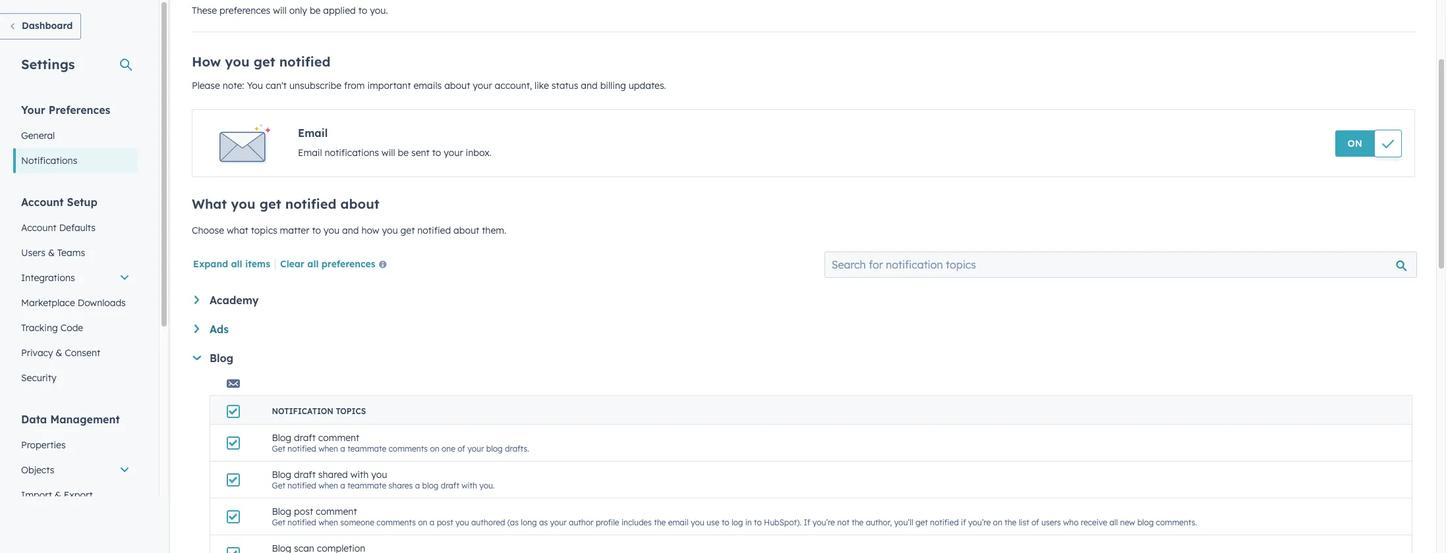 Task type: locate. For each thing, give the bounding box(es) containing it.
2 the from the left
[[852, 518, 864, 528]]

notification
[[272, 407, 334, 417]]

2 vertical spatial get
[[272, 518, 285, 528]]

of right 'one'
[[458, 444, 465, 454]]

will left the sent
[[382, 147, 395, 159]]

with
[[351, 469, 369, 481], [462, 481, 477, 491]]

profile
[[596, 518, 620, 528]]

2 teammate from the top
[[348, 481, 386, 491]]

you
[[247, 80, 263, 92]]

blog inside blog draft shared with you get notified when a teammate shares a blog draft with you.
[[272, 469, 292, 481]]

0 horizontal spatial will
[[273, 5, 287, 16]]

0 vertical spatial topics
[[251, 225, 277, 237]]

data
[[21, 413, 47, 427]]

a inside blog draft comment get notified when a teammate comments on one of your blog drafts.
[[340, 444, 345, 454]]

your right as
[[550, 518, 567, 528]]

1 horizontal spatial blog
[[486, 444, 503, 454]]

drafts.
[[505, 444, 529, 454]]

comment inside blog post comment get notified when someone comments on a post you authored (as long as your author profile includes the email you use to log in to hubspot). if you're not the author, you'll get notified if you're on the list of users who receive all new blog comments.
[[316, 506, 357, 518]]

marketplace downloads link
[[13, 291, 138, 316]]

the right not
[[852, 518, 864, 528]]

you.
[[370, 5, 388, 16], [480, 481, 495, 491]]

about right emails
[[445, 80, 470, 92]]

the left list
[[1005, 518, 1017, 528]]

blog
[[210, 352, 234, 365], [272, 433, 292, 444], [272, 469, 292, 481], [272, 506, 292, 518]]

post left someone
[[294, 506, 313, 518]]

notification topics
[[272, 407, 366, 417]]

teammate
[[348, 444, 386, 454], [348, 481, 386, 491]]

caret image inside academy dropdown button
[[195, 296, 199, 305]]

teammate inside blog draft shared with you get notified when a teammate shares a blog draft with you.
[[348, 481, 386, 491]]

email for email notifications will be sent to your inbox.
[[298, 147, 322, 159]]

blog inside blog draft comment get notified when a teammate comments on one of your blog drafts.
[[486, 444, 503, 454]]

these preferences will only be applied to you.
[[192, 5, 388, 16]]

0 vertical spatial of
[[458, 444, 465, 454]]

& inside import & export link
[[55, 490, 61, 502]]

code
[[60, 322, 83, 334]]

0 vertical spatial teammate
[[348, 444, 386, 454]]

1 horizontal spatial you.
[[480, 481, 495, 491]]

1 account from the top
[[21, 196, 64, 209]]

blog left drafts.
[[486, 444, 503, 454]]

academy button
[[195, 294, 1413, 307]]

properties link
[[13, 433, 138, 458]]

1 vertical spatial comments
[[377, 518, 416, 528]]

comment down shared
[[316, 506, 357, 518]]

notifications link
[[13, 148, 138, 173]]

on left 'one'
[[430, 444, 440, 454]]

1 email from the top
[[298, 127, 328, 140]]

notified left shared
[[288, 481, 316, 491]]

0 horizontal spatial post
[[294, 506, 313, 518]]

choose
[[192, 225, 224, 237]]

you. up authored
[[480, 481, 495, 491]]

0 horizontal spatial you're
[[813, 518, 835, 528]]

3 get from the top
[[272, 518, 285, 528]]

clear
[[280, 258, 305, 270]]

2 email from the top
[[298, 147, 322, 159]]

comments up "shares"
[[389, 444, 428, 454]]

& for teams
[[48, 247, 55, 259]]

2 when from the top
[[319, 481, 338, 491]]

notified down notification
[[288, 444, 316, 454]]

author,
[[866, 518, 892, 528]]

& inside the privacy & consent link
[[56, 347, 62, 359]]

caret image for blog
[[193, 356, 201, 361]]

be right only
[[310, 5, 321, 16]]

draft left shared
[[294, 469, 316, 481]]

1 vertical spatial preferences
[[322, 258, 376, 270]]

2 horizontal spatial on
[[993, 518, 1003, 528]]

0 vertical spatial get
[[272, 444, 285, 454]]

& right "privacy"
[[56, 347, 62, 359]]

to right applied
[[358, 5, 367, 16]]

1 horizontal spatial the
[[852, 518, 864, 528]]

1 horizontal spatial you're
[[969, 518, 991, 528]]

& left export
[[55, 490, 61, 502]]

and left how
[[342, 225, 359, 237]]

teammate up blog draft shared with you get notified when a teammate shares a blog draft with you.
[[348, 444, 386, 454]]

1 vertical spatial account
[[21, 222, 57, 234]]

email left notifications
[[298, 147, 322, 159]]

email up notifications
[[298, 127, 328, 140]]

0 vertical spatial when
[[319, 444, 338, 454]]

someone
[[340, 518, 375, 528]]

security
[[21, 373, 56, 384]]

be left the sent
[[398, 147, 409, 159]]

2 horizontal spatial the
[[1005, 518, 1017, 528]]

account up users
[[21, 222, 57, 234]]

comments inside blog draft comment get notified when a teammate comments on one of your blog drafts.
[[389, 444, 428, 454]]

& right users
[[48, 247, 55, 259]]

1 vertical spatial when
[[319, 481, 338, 491]]

you left "shares"
[[371, 469, 387, 481]]

caret image inside blog dropdown button
[[193, 356, 201, 361]]

topics right what
[[251, 225, 277, 237]]

only
[[289, 5, 307, 16]]

1 vertical spatial topics
[[336, 407, 366, 417]]

account defaults
[[21, 222, 96, 234]]

0 vertical spatial be
[[310, 5, 321, 16]]

preferences down the choose what topics matter to you and how you get notified about them.
[[322, 258, 376, 270]]

caret image down caret image
[[193, 356, 201, 361]]

topics right notification
[[336, 407, 366, 417]]

0 horizontal spatial the
[[654, 518, 666, 528]]

notified
[[279, 53, 331, 70], [285, 196, 337, 212], [418, 225, 451, 237], [288, 444, 316, 454], [288, 481, 316, 491], [288, 518, 316, 528], [930, 518, 959, 528]]

preferences inside button
[[322, 258, 376, 270]]

comment inside blog draft comment get notified when a teammate comments on one of your blog drafts.
[[318, 433, 360, 444]]

of
[[458, 444, 465, 454], [1032, 518, 1040, 528]]

on
[[430, 444, 440, 454], [418, 518, 428, 528], [993, 518, 1003, 528]]

teammate left "shares"
[[348, 481, 386, 491]]

when for draft
[[319, 444, 338, 454]]

0 horizontal spatial preferences
[[220, 5, 270, 16]]

get up you
[[254, 53, 275, 70]]

your left account, at the left top of the page
[[473, 80, 492, 92]]

3 when from the top
[[319, 518, 338, 528]]

0 horizontal spatial blog
[[422, 481, 439, 491]]

will left only
[[273, 5, 287, 16]]

users & teams
[[21, 247, 85, 259]]

notifications
[[21, 155, 77, 167]]

1 horizontal spatial on
[[430, 444, 440, 454]]

draft down notification
[[294, 433, 316, 444]]

get inside blog post comment get notified when someone comments on a post you authored (as long as your author profile includes the email you use to log in to hubspot). if you're not the author, you'll get notified if you're on the list of users who receive all new blog comments.
[[272, 518, 285, 528]]

with up authored
[[462, 481, 477, 491]]

get
[[254, 53, 275, 70], [260, 196, 281, 212], [401, 225, 415, 237], [916, 518, 928, 528]]

get
[[272, 444, 285, 454], [272, 481, 285, 491], [272, 518, 285, 528]]

expand
[[193, 258, 228, 270]]

you up note:
[[225, 53, 250, 70]]

1 vertical spatial caret image
[[193, 356, 201, 361]]

1 horizontal spatial post
[[437, 518, 453, 528]]

1 get from the top
[[272, 444, 285, 454]]

you. right applied
[[370, 5, 388, 16]]

authored
[[471, 518, 505, 528]]

1 vertical spatial &
[[56, 347, 62, 359]]

get inside blog draft comment get notified when a teammate comments on one of your blog drafts.
[[272, 444, 285, 454]]

1 vertical spatial you.
[[480, 481, 495, 491]]

3 the from the left
[[1005, 518, 1017, 528]]

and left billing
[[581, 80, 598, 92]]

draft
[[294, 433, 316, 444], [294, 469, 316, 481], [441, 481, 459, 491]]

blog inside blog draft comment get notified when a teammate comments on one of your blog drafts.
[[272, 433, 292, 444]]

0 vertical spatial caret image
[[195, 296, 199, 305]]

blog inside blog draft shared with you get notified when a teammate shares a blog draft with you.
[[422, 481, 439, 491]]

on left list
[[993, 518, 1003, 528]]

1 horizontal spatial topics
[[336, 407, 366, 417]]

the
[[654, 518, 666, 528], [852, 518, 864, 528], [1005, 518, 1017, 528]]

1 vertical spatial will
[[382, 147, 395, 159]]

hubspot).
[[764, 518, 802, 528]]

1 you're from the left
[[813, 518, 835, 528]]

on inside blog draft comment get notified when a teammate comments on one of your blog drafts.
[[430, 444, 440, 454]]

2 get from the top
[[272, 481, 285, 491]]

get right how
[[401, 225, 415, 237]]

a left authored
[[430, 518, 435, 528]]

on down blog draft shared with you get notified when a teammate shares a blog draft with you.
[[418, 518, 428, 528]]

0 horizontal spatial all
[[231, 258, 242, 270]]

2 horizontal spatial blog
[[1138, 518, 1154, 528]]

1 vertical spatial blog
[[422, 481, 439, 491]]

email for email
[[298, 127, 328, 140]]

about
[[445, 80, 470, 92], [341, 196, 380, 212], [454, 225, 480, 237]]

get inside blog draft shared with you get notified when a teammate shares a blog draft with you.
[[272, 481, 285, 491]]

all
[[231, 258, 242, 270], [307, 258, 319, 270], [1110, 518, 1118, 528]]

notified left them.
[[418, 225, 451, 237]]

comments down "shares"
[[377, 518, 416, 528]]

2 vertical spatial blog
[[1138, 518, 1154, 528]]

all right the clear
[[307, 258, 319, 270]]

all left new
[[1110, 518, 1118, 528]]

notified inside blog draft comment get notified when a teammate comments on one of your blog drafts.
[[288, 444, 316, 454]]

0 vertical spatial &
[[48, 247, 55, 259]]

1 vertical spatial be
[[398, 147, 409, 159]]

Search for notification topics search field
[[825, 252, 1418, 278]]

account inside "link"
[[21, 222, 57, 234]]

post left authored
[[437, 518, 453, 528]]

0 horizontal spatial of
[[458, 444, 465, 454]]

0 vertical spatial will
[[273, 5, 287, 16]]

account for account setup
[[21, 196, 64, 209]]

comments.
[[1156, 518, 1197, 528]]

get for blog draft comment
[[272, 444, 285, 454]]

when inside blog post comment get notified when someone comments on a post you authored (as long as your author profile includes the email you use to log in to hubspot). if you're not the author, you'll get notified if you're on the list of users who receive all new blog comments.
[[319, 518, 338, 528]]

0 vertical spatial preferences
[[220, 5, 270, 16]]

comment for blog post comment
[[316, 506, 357, 518]]

blog right "shares"
[[422, 481, 439, 491]]

0 horizontal spatial be
[[310, 5, 321, 16]]

caret image
[[195, 325, 199, 334]]

all inside button
[[307, 258, 319, 270]]

0 vertical spatial email
[[298, 127, 328, 140]]

& for consent
[[56, 347, 62, 359]]

blog
[[486, 444, 503, 454], [422, 481, 439, 491], [1138, 518, 1154, 528]]

0 horizontal spatial topics
[[251, 225, 277, 237]]

topics
[[251, 225, 277, 237], [336, 407, 366, 417]]

ads
[[210, 323, 229, 336]]

updates.
[[629, 80, 666, 92]]

1 vertical spatial teammate
[[348, 481, 386, 491]]

1 horizontal spatial and
[[581, 80, 598, 92]]

and
[[581, 80, 598, 92], [342, 225, 359, 237]]

0 vertical spatial blog
[[486, 444, 503, 454]]

author
[[569, 518, 594, 528]]

if
[[804, 518, 811, 528]]

2 horizontal spatial all
[[1110, 518, 1118, 528]]

on
[[1348, 138, 1363, 150]]

objects
[[21, 465, 54, 477]]

when
[[319, 444, 338, 454], [319, 481, 338, 491], [319, 518, 338, 528]]

comment down notification topics
[[318, 433, 360, 444]]

blog right new
[[1138, 518, 1154, 528]]

one
[[442, 444, 456, 454]]

blog for blog post comment get notified when someone comments on a post you authored (as long as your author profile includes the email you use to log in to hubspot). if you're not the author, you'll get notified if you're on the list of users who receive all new blog comments.
[[272, 506, 292, 518]]

1 horizontal spatial preferences
[[322, 258, 376, 270]]

you inside blog draft shared with you get notified when a teammate shares a blog draft with you.
[[371, 469, 387, 481]]

account
[[21, 196, 64, 209], [21, 222, 57, 234]]

0 vertical spatial comments
[[389, 444, 428, 454]]

all left the items
[[231, 258, 242, 270]]

draft down 'one'
[[441, 481, 459, 491]]

0 horizontal spatial you.
[[370, 5, 388, 16]]

account defaults link
[[13, 216, 138, 241]]

2 vertical spatial when
[[319, 518, 338, 528]]

a right "shares"
[[415, 481, 420, 491]]

blog inside blog post comment get notified when someone comments on a post you authored (as long as your author profile includes the email you use to log in to hubspot). if you're not the author, you'll get notified if you're on the list of users who receive all new blog comments.
[[272, 506, 292, 518]]

shared
[[318, 469, 348, 481]]

your inside blog draft comment get notified when a teammate comments on one of your blog drafts.
[[468, 444, 484, 454]]

to left log
[[722, 518, 730, 528]]

you're
[[813, 518, 835, 528], [969, 518, 991, 528]]

0 horizontal spatial and
[[342, 225, 359, 237]]

what
[[192, 196, 227, 212]]

get right the you'll
[[916, 518, 928, 528]]

1 when from the top
[[319, 444, 338, 454]]

blog for blog draft comment get notified when a teammate comments on one of your blog drafts.
[[272, 433, 292, 444]]

you
[[225, 53, 250, 70], [231, 196, 256, 212], [324, 225, 340, 237], [382, 225, 398, 237], [371, 469, 387, 481], [456, 518, 469, 528], [691, 518, 705, 528]]

2 vertical spatial &
[[55, 490, 61, 502]]

& inside users & teams link
[[48, 247, 55, 259]]

about up how
[[341, 196, 380, 212]]

draft inside blog draft comment get notified when a teammate comments on one of your blog drafts.
[[294, 433, 316, 444]]

your right 'one'
[[468, 444, 484, 454]]

when inside blog draft shared with you get notified when a teammate shares a blog draft with you.
[[319, 481, 338, 491]]

the left email
[[654, 518, 666, 528]]

0 vertical spatial comment
[[318, 433, 360, 444]]

1 vertical spatial get
[[272, 481, 285, 491]]

account up account defaults at the left of page
[[21, 196, 64, 209]]

with right shared
[[351, 469, 369, 481]]

a up shared
[[340, 444, 345, 454]]

1 vertical spatial of
[[1032, 518, 1040, 528]]

account,
[[495, 80, 532, 92]]

general link
[[13, 123, 138, 148]]

you left authored
[[456, 518, 469, 528]]

preferences right these
[[220, 5, 270, 16]]

how you get notified
[[192, 53, 331, 70]]

caret image up caret image
[[195, 296, 199, 305]]

1 vertical spatial email
[[298, 147, 322, 159]]

you up clear all preferences
[[324, 225, 340, 237]]

1 vertical spatial comment
[[316, 506, 357, 518]]

setup
[[67, 196, 97, 209]]

status
[[552, 80, 579, 92]]

of right list
[[1032, 518, 1040, 528]]

about left them.
[[454, 225, 480, 237]]

2 account from the top
[[21, 222, 57, 234]]

1 horizontal spatial of
[[1032, 518, 1040, 528]]

1 horizontal spatial will
[[382, 147, 395, 159]]

0 vertical spatial account
[[21, 196, 64, 209]]

1 teammate from the top
[[348, 444, 386, 454]]

1 horizontal spatial all
[[307, 258, 319, 270]]

caret image
[[195, 296, 199, 305], [193, 356, 201, 361]]

what
[[227, 225, 248, 237]]

emails
[[414, 80, 442, 92]]

tracking
[[21, 322, 58, 334]]

when inside blog draft comment get notified when a teammate comments on one of your blog drafts.
[[319, 444, 338, 454]]

0 horizontal spatial with
[[351, 469, 369, 481]]



Task type: vqa. For each thing, say whether or not it's contained in the screenshot.
MARKETPLACES image
no



Task type: describe. For each thing, give the bounding box(es) containing it.
new
[[1121, 518, 1136, 528]]

of inside blog draft comment get notified when a teammate comments on one of your blog drafts.
[[458, 444, 465, 454]]

get inside blog post comment get notified when someone comments on a post you authored (as long as your author profile includes the email you use to log in to hubspot). if you're not the author, you'll get notified if you're on the list of users who receive all new blog comments.
[[916, 518, 928, 528]]

users
[[21, 247, 45, 259]]

marketplace downloads
[[21, 297, 126, 309]]

notified left if
[[930, 518, 959, 528]]

a inside blog post comment get notified when someone comments on a post you authored (as long as your author profile includes the email you use to log in to hubspot). if you're not the author, you'll get notified if you're on the list of users who receive all new blog comments.
[[430, 518, 435, 528]]

you up what
[[231, 196, 256, 212]]

list
[[1019, 518, 1030, 528]]

notified up matter on the top
[[285, 196, 337, 212]]

matter
[[280, 225, 310, 237]]

comments inside blog post comment get notified when someone comments on a post you authored (as long as your author profile includes the email you use to log in to hubspot). if you're not the author, you'll get notified if you're on the list of users who receive all new blog comments.
[[377, 518, 416, 528]]

& for export
[[55, 490, 61, 502]]

0 horizontal spatial on
[[418, 518, 428, 528]]

you'll
[[894, 518, 914, 528]]

blog draft comment get notified when a teammate comments on one of your blog drafts.
[[272, 433, 529, 454]]

tracking code link
[[13, 316, 138, 341]]

account for account defaults
[[21, 222, 57, 234]]

email notifications will be sent to your inbox.
[[298, 147, 492, 159]]

you right how
[[382, 225, 398, 237]]

preferences
[[49, 104, 110, 117]]

a up someone
[[340, 481, 345, 491]]

1 the from the left
[[654, 518, 666, 528]]

will for only
[[273, 5, 287, 16]]

choose what topics matter to you and how you get notified about them.
[[192, 225, 507, 237]]

privacy & consent
[[21, 347, 100, 359]]

1 vertical spatial and
[[342, 225, 359, 237]]

export
[[64, 490, 93, 502]]

comment for blog draft comment
[[318, 433, 360, 444]]

your inside blog post comment get notified when someone comments on a post you authored (as long as your author profile includes the email you use to log in to hubspot). if you're not the author, you'll get notified if you're on the list of users who receive all new blog comments.
[[550, 518, 567, 528]]

data management element
[[13, 413, 138, 533]]

your preferences element
[[13, 103, 138, 173]]

clear all preferences
[[280, 258, 376, 270]]

privacy
[[21, 347, 53, 359]]

account setup element
[[13, 195, 138, 391]]

as
[[539, 518, 548, 528]]

0 vertical spatial you.
[[370, 5, 388, 16]]

2 you're from the left
[[969, 518, 991, 528]]

will for be
[[382, 147, 395, 159]]

your
[[21, 104, 45, 117]]

email
[[668, 518, 689, 528]]

inbox.
[[466, 147, 492, 159]]

clear all preferences button
[[280, 258, 392, 274]]

properties
[[21, 440, 66, 452]]

academy
[[210, 294, 259, 307]]

in
[[746, 518, 752, 528]]

to right matter on the top
[[312, 225, 321, 237]]

draft for shared
[[294, 469, 316, 481]]

unsubscribe
[[289, 80, 342, 92]]

caret image for academy
[[195, 296, 199, 305]]

your preferences
[[21, 104, 110, 117]]

settings
[[21, 56, 75, 73]]

1 vertical spatial about
[[341, 196, 380, 212]]

management
[[50, 413, 120, 427]]

all for clear
[[307, 258, 319, 270]]

your left inbox.
[[444, 147, 463, 159]]

(as
[[508, 518, 519, 528]]

data management
[[21, 413, 120, 427]]

who
[[1064, 518, 1079, 528]]

import & export
[[21, 490, 93, 502]]

them.
[[482, 225, 507, 237]]

get for blog post comment
[[272, 518, 285, 528]]

blog post comment get notified when someone comments on a post you authored (as long as your author profile includes the email you use to log in to hubspot). if you're not the author, you'll get notified if you're on the list of users who receive all new blog comments.
[[272, 506, 1197, 528]]

blog inside blog post comment get notified when someone comments on a post you authored (as long as your author profile includes the email you use to log in to hubspot). if you're not the author, you'll get notified if you're on the list of users who receive all new blog comments.
[[1138, 518, 1154, 528]]

teammate inside blog draft comment get notified when a teammate comments on one of your blog drafts.
[[348, 444, 386, 454]]

privacy & consent link
[[13, 341, 138, 366]]

dashboard link
[[0, 13, 81, 40]]

if
[[961, 518, 966, 528]]

blog for blog draft shared with you get notified when a teammate shares a blog draft with you.
[[272, 469, 292, 481]]

2 vertical spatial about
[[454, 225, 480, 237]]

0 vertical spatial about
[[445, 80, 470, 92]]

you. inside blog draft shared with you get notified when a teammate shares a blog draft with you.
[[480, 481, 495, 491]]

import
[[21, 490, 52, 502]]

ads button
[[195, 323, 1413, 336]]

how
[[362, 225, 379, 237]]

get up matter on the top
[[260, 196, 281, 212]]

0 vertical spatial and
[[581, 80, 598, 92]]

what you get notified about
[[192, 196, 380, 212]]

when for post
[[319, 518, 338, 528]]

receive
[[1081, 518, 1108, 528]]

log
[[732, 518, 743, 528]]

notified up unsubscribe
[[279, 53, 331, 70]]

notified inside blog draft shared with you get notified when a teammate shares a blog draft with you.
[[288, 481, 316, 491]]

shares
[[389, 481, 413, 491]]

teams
[[57, 247, 85, 259]]

how
[[192, 53, 221, 70]]

these
[[192, 5, 217, 16]]

applied
[[323, 5, 356, 16]]

billing
[[600, 80, 626, 92]]

please note: you can't unsubscribe from important emails about your account, like status and billing updates.
[[192, 80, 666, 92]]

general
[[21, 130, 55, 142]]

of inside blog post comment get notified when someone comments on a post you authored (as long as your author profile includes the email you use to log in to hubspot). if you're not the author, you'll get notified if you're on the list of users who receive all new blog comments.
[[1032, 518, 1040, 528]]

blog for blog
[[210, 352, 234, 365]]

expand all items button
[[193, 258, 270, 270]]

objects button
[[13, 458, 138, 483]]

security link
[[13, 366, 138, 391]]

items
[[245, 258, 270, 270]]

to right the sent
[[432, 147, 441, 159]]

please
[[192, 80, 220, 92]]

notified left someone
[[288, 518, 316, 528]]

1 horizontal spatial be
[[398, 147, 409, 159]]

draft for comment
[[294, 433, 316, 444]]

blog draft shared with you get notified when a teammate shares a blog draft with you.
[[272, 469, 495, 491]]

tracking code
[[21, 322, 83, 334]]

defaults
[[59, 222, 96, 234]]

downloads
[[78, 297, 126, 309]]

important
[[368, 80, 411, 92]]

integrations button
[[13, 266, 138, 291]]

users & teams link
[[13, 241, 138, 266]]

blog button
[[192, 352, 1413, 365]]

to right in at the right of page
[[754, 518, 762, 528]]

can't
[[266, 80, 287, 92]]

import & export link
[[13, 483, 138, 508]]

all for expand
[[231, 258, 242, 270]]

dashboard
[[22, 20, 73, 32]]

from
[[344, 80, 365, 92]]

notifications
[[325, 147, 379, 159]]

1 horizontal spatial with
[[462, 481, 477, 491]]

all inside blog post comment get notified when someone comments on a post you authored (as long as your author profile includes the email you use to log in to hubspot). if you're not the author, you'll get notified if you're on the list of users who receive all new blog comments.
[[1110, 518, 1118, 528]]

users
[[1042, 518, 1061, 528]]

use
[[707, 518, 720, 528]]

you left use
[[691, 518, 705, 528]]

sent
[[411, 147, 430, 159]]



